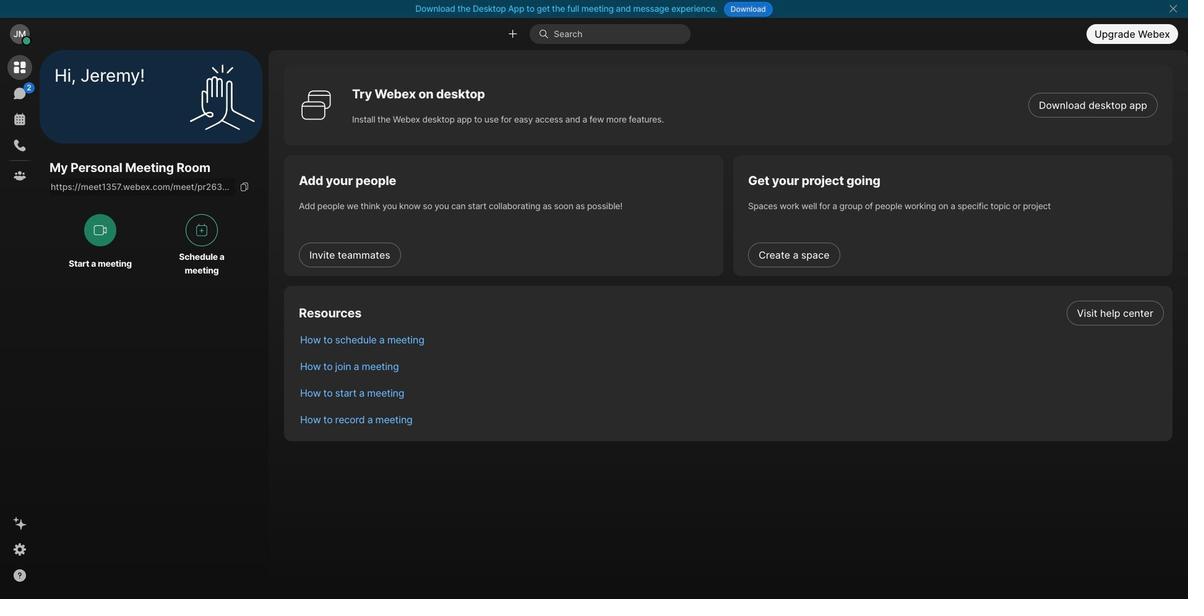 Task type: vqa. For each thing, say whether or not it's contained in the screenshot.
3rd 'list item' from the bottom of the page
yes



Task type: describe. For each thing, give the bounding box(es) containing it.
2 list item from the top
[[290, 326, 1173, 353]]

4 list item from the top
[[290, 379, 1173, 406]]

two hands high fiving image
[[185, 60, 259, 134]]

cancel_16 image
[[1169, 4, 1179, 14]]



Task type: locate. For each thing, give the bounding box(es) containing it.
3 list item from the top
[[290, 353, 1173, 379]]

None text field
[[50, 178, 235, 196]]

list item
[[290, 300, 1173, 326], [290, 326, 1173, 353], [290, 353, 1173, 379], [290, 379, 1173, 406], [290, 406, 1173, 433]]

1 list item from the top
[[290, 300, 1173, 326]]

navigation
[[0, 50, 40, 599]]

5 list item from the top
[[290, 406, 1173, 433]]

webex tab list
[[7, 55, 35, 188]]



